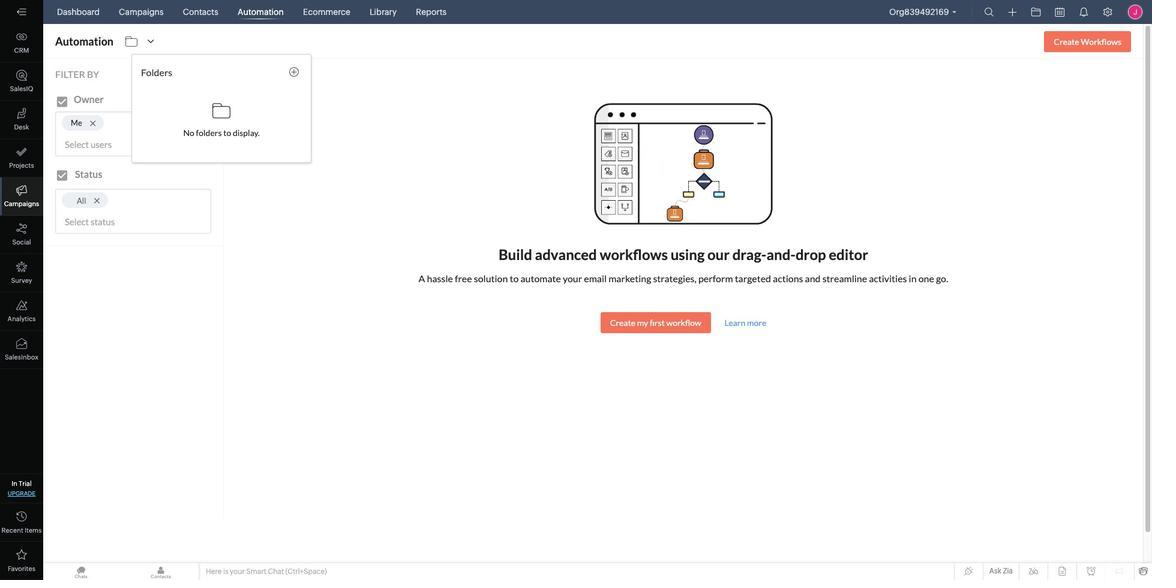 Task type: describe. For each thing, give the bounding box(es) containing it.
in trial upgrade
[[8, 481, 36, 497]]

contacts
[[183, 7, 218, 17]]

automation
[[238, 7, 284, 17]]

search image
[[984, 7, 994, 17]]

ask zia
[[989, 568, 1013, 576]]

dashboard
[[57, 7, 100, 17]]

0 vertical spatial campaigns link
[[114, 0, 168, 24]]

contacts link
[[178, 0, 223, 24]]

items
[[25, 527, 42, 535]]

chats image
[[43, 564, 119, 581]]

salesiq
[[10, 85, 33, 92]]

chat
[[268, 568, 284, 577]]

automation link
[[233, 0, 289, 24]]

salesinbox
[[5, 354, 38, 361]]

smart
[[246, 568, 266, 577]]

trial
[[19, 481, 32, 488]]

quick actions image
[[1008, 8, 1017, 17]]

0 horizontal spatial campaigns link
[[0, 178, 43, 216]]

ecommerce link
[[298, 0, 355, 24]]

here is your smart chat (ctrl+space)
[[206, 568, 327, 577]]

projects
[[9, 162, 34, 169]]

org839492169
[[889, 7, 949, 17]]

salesiq link
[[0, 62, 43, 101]]

crm link
[[0, 24, 43, 62]]

favorites
[[8, 566, 35, 573]]

dashboard link
[[52, 0, 104, 24]]

analytics link
[[0, 293, 43, 331]]

ecommerce
[[303, 7, 350, 17]]

recent items
[[2, 527, 42, 535]]

reports link
[[411, 0, 451, 24]]

desk
[[14, 124, 29, 131]]

projects link
[[0, 139, 43, 178]]



Task type: vqa. For each thing, say whether or not it's contained in the screenshot.
Calendar Icon
yes



Task type: locate. For each thing, give the bounding box(es) containing it.
reports
[[416, 7, 447, 17]]

desk link
[[0, 101, 43, 139]]

campaigns left contacts link
[[119, 7, 164, 17]]

library
[[370, 7, 397, 17]]

(ctrl+space)
[[285, 568, 327, 577]]

1 vertical spatial campaigns link
[[0, 178, 43, 216]]

campaigns link
[[114, 0, 168, 24], [0, 178, 43, 216]]

your
[[230, 568, 245, 577]]

is
[[223, 568, 228, 577]]

library link
[[365, 0, 402, 24]]

zia
[[1003, 568, 1013, 576]]

survey link
[[0, 254, 43, 293]]

campaigns up social link
[[4, 200, 39, 208]]

1 vertical spatial campaigns
[[4, 200, 39, 208]]

calendar image
[[1055, 7, 1064, 17]]

salesinbox link
[[0, 331, 43, 370]]

upgrade
[[8, 491, 36, 497]]

here
[[206, 568, 222, 577]]

0 vertical spatial campaigns
[[119, 7, 164, 17]]

ask
[[989, 568, 1001, 576]]

folder image
[[1031, 7, 1041, 17]]

recent
[[2, 527, 23, 535]]

0 horizontal spatial campaigns
[[4, 200, 39, 208]]

1 horizontal spatial campaigns link
[[114, 0, 168, 24]]

analytics
[[8, 316, 36, 323]]

configure settings image
[[1103, 7, 1112, 17]]

campaigns link left contacts link
[[114, 0, 168, 24]]

1 horizontal spatial campaigns
[[119, 7, 164, 17]]

contacts image
[[123, 564, 199, 581]]

survey
[[11, 277, 32, 284]]

crm
[[14, 47, 29, 54]]

in
[[12, 481, 17, 488]]

notifications image
[[1079, 7, 1088, 17]]

social link
[[0, 216, 43, 254]]

social
[[12, 239, 31, 246]]

campaigns
[[119, 7, 164, 17], [4, 200, 39, 208]]

campaigns link down projects
[[0, 178, 43, 216]]



